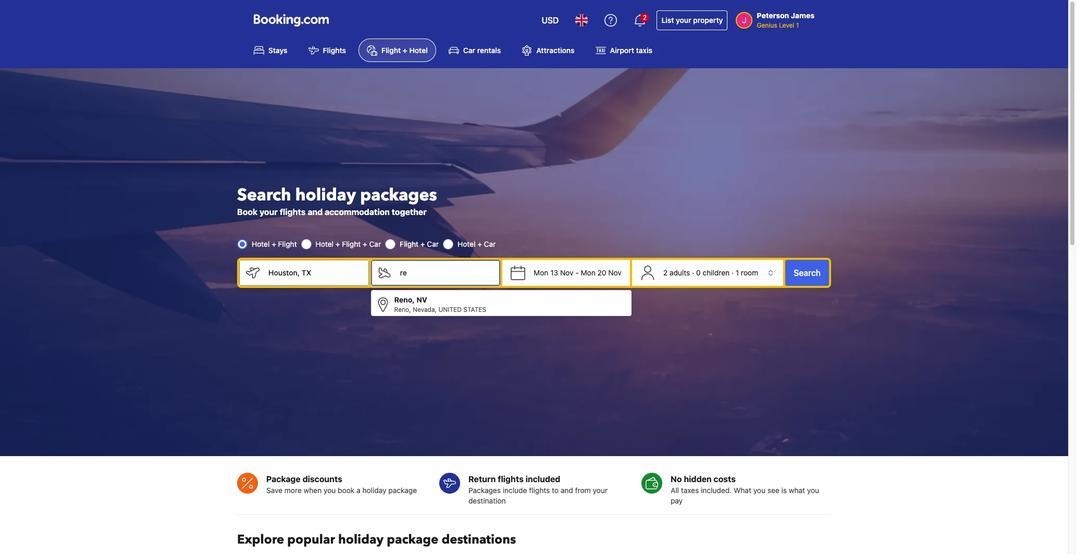 Task type: locate. For each thing, give the bounding box(es) containing it.
usd
[[542, 16, 559, 25]]

20
[[598, 268, 607, 277]]

0 vertical spatial search
[[237, 184, 291, 207]]

0 horizontal spatial and
[[308, 207, 323, 217]]

mon
[[534, 268, 549, 277], [581, 268, 596, 277]]

car rentals
[[463, 46, 501, 55]]

no
[[671, 475, 682, 484]]

1 horizontal spatial mon
[[581, 268, 596, 277]]

2 mon from the left
[[581, 268, 596, 277]]

1 horizontal spatial ·
[[732, 268, 734, 277]]

0 horizontal spatial ·
[[692, 268, 694, 277]]

2 for 2
[[643, 14, 647, 21]]

2 horizontal spatial your
[[676, 16, 691, 25]]

hotel for hotel + flight
[[252, 240, 270, 248]]

holiday up accommodation
[[295, 184, 356, 207]]

mon left 13
[[534, 268, 549, 277]]

car
[[463, 46, 475, 55], [369, 240, 381, 248], [427, 240, 439, 248], [484, 240, 496, 248]]

1 you from the left
[[324, 486, 336, 495]]

flights inside 'search holiday packages book your flights and accommodation together'
[[280, 207, 306, 217]]

search inside button
[[794, 268, 821, 278]]

1 horizontal spatial nov
[[608, 268, 622, 277]]

search holiday packages book your flights and accommodation together
[[237, 184, 437, 217]]

package discounts save more when you book a holiday package
[[266, 475, 417, 495]]

your right from
[[593, 486, 608, 495]]

your inside return flights included packages include flights to and from your destination
[[593, 486, 608, 495]]

all
[[671, 486, 679, 495]]

2
[[643, 14, 647, 21], [663, 268, 668, 277]]

+
[[403, 46, 408, 55], [272, 240, 276, 248], [336, 240, 340, 248], [363, 240, 367, 248], [421, 240, 425, 248], [478, 240, 482, 248]]

you left see
[[754, 486, 766, 495]]

0 vertical spatial holiday
[[295, 184, 356, 207]]

packages
[[469, 486, 501, 495]]

holiday inside package discounts save more when you book a holiday package
[[363, 486, 387, 495]]

you
[[324, 486, 336, 495], [754, 486, 766, 495], [807, 486, 820, 495]]

-
[[576, 268, 579, 277]]

usd button
[[536, 8, 565, 33]]

mon right -
[[581, 268, 596, 277]]

1 horizontal spatial and
[[561, 486, 573, 495]]

1 vertical spatial holiday
[[363, 486, 387, 495]]

search
[[237, 184, 291, 207], [794, 268, 821, 278]]

·
[[692, 268, 694, 277], [732, 268, 734, 277]]

1
[[796, 21, 799, 29], [736, 268, 739, 277]]

reno, left nevada,
[[394, 306, 411, 314]]

1 right level
[[796, 21, 799, 29]]

0 vertical spatial 1
[[796, 21, 799, 29]]

hotel + flight + car
[[316, 240, 381, 248]]

1 vertical spatial and
[[561, 486, 573, 495]]

2 vertical spatial flights
[[529, 486, 550, 495]]

from
[[575, 486, 591, 495]]

1 vertical spatial search
[[794, 268, 821, 278]]

and right to
[[561, 486, 573, 495]]

destinations
[[442, 532, 516, 549]]

1 horizontal spatial 2
[[663, 268, 668, 277]]

explore popular holiday package destinations
[[237, 532, 516, 549]]

attractions
[[537, 46, 575, 55]]

flight
[[382, 46, 401, 55], [278, 240, 297, 248], [342, 240, 361, 248], [400, 240, 419, 248]]

1 inside peterson james genius level 1
[[796, 21, 799, 29]]

0 horizontal spatial you
[[324, 486, 336, 495]]

1 horizontal spatial flights
[[498, 475, 524, 484]]

destination
[[469, 497, 506, 506]]

Where to? field
[[392, 260, 501, 286]]

book
[[338, 486, 355, 495]]

· left 0
[[692, 268, 694, 277]]

list your property link
[[657, 10, 728, 30]]

your right list on the top of page
[[676, 16, 691, 25]]

1 horizontal spatial 1
[[796, 21, 799, 29]]

Where from? field
[[260, 260, 369, 286]]

search inside 'search holiday packages book your flights and accommodation together'
[[237, 184, 291, 207]]

taxis
[[636, 46, 653, 55]]

1 mon from the left
[[534, 268, 549, 277]]

2 left list on the top of page
[[643, 14, 647, 21]]

united
[[439, 306, 462, 314]]

0 vertical spatial your
[[676, 16, 691, 25]]

reno, left nv in the bottom left of the page
[[394, 295, 415, 304]]

0 horizontal spatial search
[[237, 184, 291, 207]]

0 vertical spatial and
[[308, 207, 323, 217]]

nov left -
[[560, 268, 574, 277]]

1 vertical spatial 1
[[736, 268, 739, 277]]

nv
[[417, 295, 427, 304]]

0 vertical spatial package
[[389, 486, 417, 495]]

reno,
[[394, 295, 415, 304], [394, 306, 411, 314]]

1 horizontal spatial you
[[754, 486, 766, 495]]

flights down included
[[529, 486, 550, 495]]

2 vertical spatial your
[[593, 486, 608, 495]]

included.
[[701, 486, 732, 495]]

no hidden costs all taxes included. what you see is what you pay
[[671, 475, 820, 506]]

2 nov from the left
[[608, 268, 622, 277]]

and left accommodation
[[308, 207, 323, 217]]

nov right 20
[[608, 268, 622, 277]]

1 left room
[[736, 268, 739, 277]]

0 horizontal spatial nov
[[560, 268, 574, 277]]

2 reno, from the top
[[394, 306, 411, 314]]

you right what
[[807, 486, 820, 495]]

0 horizontal spatial 1
[[736, 268, 739, 277]]

0 vertical spatial reno,
[[394, 295, 415, 304]]

include
[[503, 486, 527, 495]]

flights
[[323, 46, 346, 55]]

2 left adults
[[663, 268, 668, 277]]

1 horizontal spatial search
[[794, 268, 821, 278]]

0 horizontal spatial your
[[260, 207, 278, 217]]

see
[[768, 486, 780, 495]]

discounts
[[303, 475, 342, 484]]

booking.com online hotel reservations image
[[254, 14, 329, 27]]

and
[[308, 207, 323, 217], [561, 486, 573, 495]]

1 · from the left
[[692, 268, 694, 277]]

holiday right a at bottom
[[363, 486, 387, 495]]

flights up hotel + flight
[[280, 207, 306, 217]]

list
[[662, 16, 674, 25]]

holiday
[[295, 184, 356, 207], [363, 486, 387, 495], [338, 532, 384, 549]]

hotel
[[409, 46, 428, 55], [252, 240, 270, 248], [316, 240, 334, 248], [458, 240, 476, 248]]

you down discounts
[[324, 486, 336, 495]]

2 horizontal spatial flights
[[529, 486, 550, 495]]

1 vertical spatial package
[[387, 532, 439, 549]]

1 vertical spatial 2
[[663, 268, 668, 277]]

explore
[[237, 532, 284, 549]]

1 reno, from the top
[[394, 295, 415, 304]]

peterson james genius level 1
[[757, 11, 815, 29]]

flight + hotel link
[[359, 39, 436, 62]]

2 inside button
[[643, 14, 647, 21]]

nov
[[560, 268, 574, 277], [608, 268, 622, 277]]

flights link
[[300, 39, 355, 62]]

1 horizontal spatial your
[[593, 486, 608, 495]]

holiday down a at bottom
[[338, 532, 384, 549]]

0 horizontal spatial mon
[[534, 268, 549, 277]]

flights
[[280, 207, 306, 217], [498, 475, 524, 484], [529, 486, 550, 495]]

your right book
[[260, 207, 278, 217]]

0 vertical spatial flights
[[280, 207, 306, 217]]

2 horizontal spatial you
[[807, 486, 820, 495]]

hotel for hotel + car
[[458, 240, 476, 248]]

hotel for hotel + flight + car
[[316, 240, 334, 248]]

taxes
[[681, 486, 699, 495]]

1 vertical spatial flights
[[498, 475, 524, 484]]

0 horizontal spatial 2
[[643, 14, 647, 21]]

· right children
[[732, 268, 734, 277]]

1 vertical spatial reno,
[[394, 306, 411, 314]]

what
[[789, 486, 805, 495]]

0 horizontal spatial flights
[[280, 207, 306, 217]]

room
[[741, 268, 759, 277]]

you inside package discounts save more when you book a holiday package
[[324, 486, 336, 495]]

reno, nv reno, nevada, united states
[[394, 295, 486, 314]]

your
[[676, 16, 691, 25], [260, 207, 278, 217], [593, 486, 608, 495]]

accommodation
[[325, 207, 390, 217]]

flights up include
[[498, 475, 524, 484]]

search for search
[[794, 268, 821, 278]]

0 vertical spatial 2
[[643, 14, 647, 21]]

package
[[389, 486, 417, 495], [387, 532, 439, 549]]

hidden
[[684, 475, 712, 484]]

1 vertical spatial your
[[260, 207, 278, 217]]

flight + hotel
[[382, 46, 428, 55]]

costs
[[714, 475, 736, 484]]

and inside return flights included packages include flights to and from your destination
[[561, 486, 573, 495]]

genius
[[757, 21, 777, 29]]

book
[[237, 207, 258, 217]]

property
[[693, 16, 723, 25]]



Task type: describe. For each thing, give the bounding box(es) containing it.
adults
[[670, 268, 690, 277]]

+ for flight + car
[[421, 240, 425, 248]]

search button
[[786, 260, 829, 286]]

holiday inside 'search holiday packages book your flights and accommodation together'
[[295, 184, 356, 207]]

packages
[[360, 184, 437, 207]]

hotel + flight
[[252, 240, 297, 248]]

2 adults · 0 children · 1 room
[[663, 268, 759, 277]]

peterson
[[757, 11, 789, 20]]

james
[[791, 11, 815, 20]]

to
[[552, 486, 559, 495]]

a
[[357, 486, 361, 495]]

2 · from the left
[[732, 268, 734, 277]]

2 for 2 adults · 0 children · 1 room
[[663, 268, 668, 277]]

+ for hotel + flight
[[272, 240, 276, 248]]

level
[[779, 21, 795, 29]]

flight + car
[[400, 240, 439, 248]]

car rentals link
[[440, 39, 509, 62]]

2 vertical spatial holiday
[[338, 532, 384, 549]]

list your property
[[662, 16, 723, 25]]

2 button
[[628, 8, 653, 33]]

rentals
[[477, 46, 501, 55]]

hotel + car
[[458, 240, 496, 248]]

1 nov from the left
[[560, 268, 574, 277]]

13
[[551, 268, 558, 277]]

0
[[696, 268, 701, 277]]

your inside 'search holiday packages book your flights and accommodation together'
[[260, 207, 278, 217]]

what
[[734, 486, 752, 495]]

return flights included packages include flights to and from your destination
[[469, 475, 608, 506]]

save
[[266, 486, 283, 495]]

return
[[469, 475, 496, 484]]

2 you from the left
[[754, 486, 766, 495]]

states
[[464, 306, 486, 314]]

stays link
[[246, 39, 296, 62]]

package inside package discounts save more when you book a holiday package
[[389, 486, 417, 495]]

search for search holiday packages book your flights and accommodation together
[[237, 184, 291, 207]]

airport taxis
[[610, 46, 653, 55]]

flights for flights
[[529, 486, 550, 495]]

3 you from the left
[[807, 486, 820, 495]]

+ for flight + hotel
[[403, 46, 408, 55]]

+ for hotel + flight + car
[[336, 240, 340, 248]]

flights for holiday
[[280, 207, 306, 217]]

together
[[392, 207, 427, 217]]

more
[[285, 486, 302, 495]]

children
[[703, 268, 730, 277]]

and inside 'search holiday packages book your flights and accommodation together'
[[308, 207, 323, 217]]

airport taxis link
[[587, 39, 661, 62]]

is
[[782, 486, 787, 495]]

pay
[[671, 497, 683, 506]]

mon 13 nov - mon 20 nov
[[534, 268, 622, 277]]

included
[[526, 475, 561, 484]]

nevada,
[[413, 306, 437, 314]]

when
[[304, 486, 322, 495]]

popular
[[287, 532, 335, 549]]

attractions link
[[514, 39, 583, 62]]

stays
[[268, 46, 288, 55]]

package
[[266, 475, 301, 484]]

airport
[[610, 46, 634, 55]]

+ for hotel + car
[[478, 240, 482, 248]]



Task type: vqa. For each thing, say whether or not it's contained in the screenshot.
"Your" inside List your property link
no



